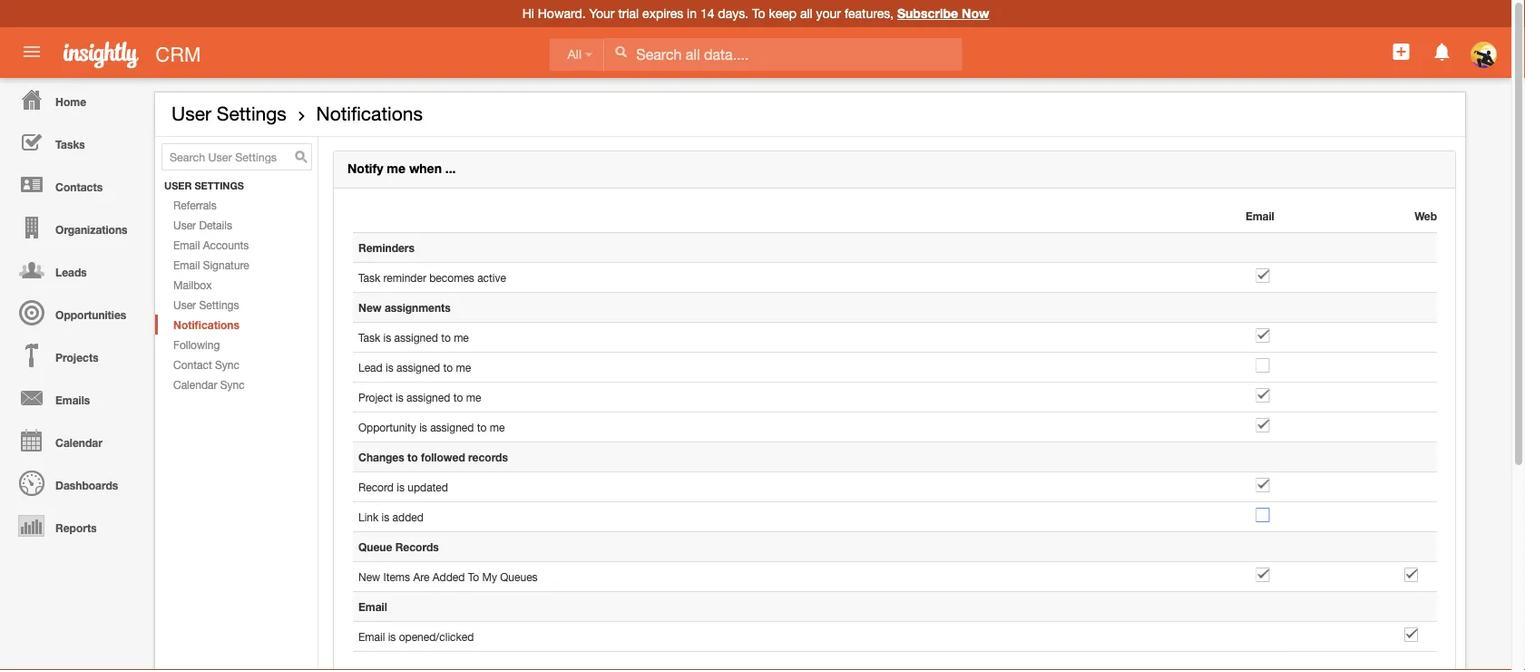 Task type: locate. For each thing, give the bounding box(es) containing it.
now
[[962, 6, 989, 21]]

tasks
[[55, 138, 85, 151]]

is right link
[[382, 511, 390, 524]]

0 vertical spatial to
[[752, 6, 765, 21]]

1 vertical spatial settings
[[199, 299, 239, 311]]

2 task from the top
[[358, 331, 380, 344]]

white image
[[615, 45, 627, 58]]

user settings link up search user settings text box
[[172, 103, 287, 125]]

me left when
[[387, 161, 406, 176]]

assigned up lead is assigned to me
[[394, 331, 438, 344]]

assigned for opportunity
[[430, 421, 474, 434]]

are
[[413, 571, 430, 584]]

1 vertical spatial calendar
[[55, 436, 102, 449]]

me up opportunity is assigned to me
[[466, 391, 481, 404]]

added
[[393, 511, 424, 524]]

calendar
[[173, 378, 217, 391], [55, 436, 102, 449]]

assigned for project
[[407, 391, 450, 404]]

referrals
[[173, 199, 217, 211]]

1 task from the top
[[358, 271, 380, 284]]

to
[[752, 6, 765, 21], [468, 571, 479, 584]]

to
[[441, 331, 451, 344], [443, 361, 453, 374], [453, 391, 463, 404], [477, 421, 487, 434], [407, 451, 418, 464]]

to up records
[[477, 421, 487, 434]]

to up opportunity is assigned to me
[[453, 391, 463, 404]]

me for opportunity is assigned to me
[[490, 421, 505, 434]]

user settings link
[[172, 103, 287, 125], [155, 295, 318, 315]]

hi howard. your trial expires in 14 days. to keep all your features, subscribe now
[[522, 6, 989, 21]]

notifications link
[[316, 103, 423, 125], [155, 315, 318, 335]]

hi
[[522, 6, 534, 21]]

user down referrals at top
[[173, 219, 196, 231]]

reminder
[[383, 271, 426, 284]]

is down project is assigned to me at the left bottom
[[419, 421, 427, 434]]

calendar link
[[5, 419, 145, 462]]

emails
[[55, 394, 90, 407]]

link is added
[[358, 511, 424, 524]]

to for opportunity is assigned to me
[[477, 421, 487, 434]]

new items are added to my queues
[[358, 571, 538, 584]]

1 vertical spatial notifications link
[[155, 315, 318, 335]]

record
[[358, 481, 394, 494]]

features,
[[845, 6, 894, 21]]

user
[[172, 103, 211, 125], [173, 219, 196, 231], [173, 299, 196, 311]]

sync down following link
[[215, 359, 239, 371]]

organizations link
[[5, 206, 145, 249]]

settings down mailbox link
[[199, 299, 239, 311]]

1 horizontal spatial calendar
[[173, 378, 217, 391]]

is for opportunity
[[419, 421, 427, 434]]

project
[[358, 391, 393, 404]]

1 vertical spatial new
[[358, 571, 380, 584]]

0 vertical spatial sync
[[215, 359, 239, 371]]

navigation
[[0, 78, 145, 547]]

me up project is assigned to me at the left bottom
[[456, 361, 471, 374]]

assigned up followed
[[430, 421, 474, 434]]

notifications link down mailbox link
[[155, 315, 318, 335]]

records
[[468, 451, 508, 464]]

contact
[[173, 359, 212, 371]]

0 vertical spatial settings
[[217, 103, 287, 125]]

projects
[[55, 351, 99, 364]]

items
[[383, 571, 410, 584]]

None checkbox
[[1257, 269, 1270, 283], [1257, 568, 1270, 583], [1405, 568, 1418, 583], [1257, 269, 1270, 283], [1257, 568, 1270, 583], [1405, 568, 1418, 583]]

project is assigned to me
[[358, 391, 481, 404]]

notifications up following
[[173, 319, 239, 331]]

1 vertical spatial task
[[358, 331, 380, 344]]

user down crm
[[172, 103, 211, 125]]

settings
[[195, 180, 244, 192]]

task down the reminders
[[358, 271, 380, 284]]

mailbox link
[[155, 275, 318, 295]]

task up lead at the left bottom
[[358, 331, 380, 344]]

notifications
[[316, 103, 423, 125], [173, 319, 239, 331]]

notifications up notify
[[316, 103, 423, 125]]

details
[[199, 219, 232, 231]]

user settings
[[172, 103, 287, 125]]

updated
[[408, 481, 448, 494]]

is for lead
[[386, 361, 394, 374]]

new left items
[[358, 571, 380, 584]]

assigned up opportunity is assigned to me
[[407, 391, 450, 404]]

crm
[[155, 43, 201, 66]]

is right project
[[396, 391, 404, 404]]

opportunity
[[358, 421, 416, 434]]

is right record
[[397, 481, 405, 494]]

user details link
[[155, 215, 318, 235]]

is for task
[[383, 331, 391, 344]]

settings up search user settings text box
[[217, 103, 287, 125]]

1 horizontal spatial to
[[752, 6, 765, 21]]

0 vertical spatial user
[[172, 103, 211, 125]]

contacts
[[55, 181, 103, 193]]

followed
[[421, 451, 465, 464]]

assigned up project is assigned to me at the left bottom
[[397, 361, 440, 374]]

1 new from the top
[[358, 301, 382, 314]]

subscribe
[[897, 6, 958, 21]]

me up records
[[490, 421, 505, 434]]

2 new from the top
[[358, 571, 380, 584]]

to left my
[[468, 571, 479, 584]]

1 vertical spatial user
[[173, 219, 196, 231]]

user down mailbox
[[173, 299, 196, 311]]

Search all data.... text field
[[605, 38, 962, 71]]

new
[[358, 301, 382, 314], [358, 571, 380, 584]]

user settings link down email signature link
[[155, 295, 318, 315]]

days.
[[718, 6, 749, 21]]

lead
[[358, 361, 383, 374]]

active
[[477, 271, 506, 284]]

to down 'assignments'
[[441, 331, 451, 344]]

None checkbox
[[1257, 329, 1270, 343], [1257, 359, 1270, 373], [1257, 388, 1270, 403], [1257, 418, 1270, 433], [1257, 478, 1270, 493], [1257, 508, 1270, 523], [1405, 628, 1418, 643], [1257, 329, 1270, 343], [1257, 359, 1270, 373], [1257, 388, 1270, 403], [1257, 418, 1270, 433], [1257, 478, 1270, 493], [1257, 508, 1270, 523], [1405, 628, 1418, 643]]

calendar up dashboards link at the bottom left of the page
[[55, 436, 102, 449]]

link
[[358, 511, 379, 524]]

1 vertical spatial notifications
[[173, 319, 239, 331]]

settings
[[217, 103, 287, 125], [199, 299, 239, 311]]

reports link
[[5, 505, 145, 547]]

1 vertical spatial to
[[468, 571, 479, 584]]

to left the keep
[[752, 6, 765, 21]]

0 vertical spatial task
[[358, 271, 380, 284]]

is right lead at the left bottom
[[386, 361, 394, 374]]

following
[[173, 339, 220, 351]]

changes
[[358, 451, 404, 464]]

0 vertical spatial notifications
[[316, 103, 423, 125]]

organizations
[[55, 223, 127, 236]]

email
[[1246, 210, 1275, 222], [173, 239, 200, 251], [173, 259, 200, 271], [358, 601, 387, 613], [358, 631, 385, 643]]

calendar down contact
[[173, 378, 217, 391]]

is down new assignments
[[383, 331, 391, 344]]

sync down contact sync link at the left
[[220, 378, 245, 391]]

user settings referrals user details email accounts email signature mailbox user settings notifications following contact sync calendar sync
[[164, 180, 249, 391]]

0 vertical spatial calendar
[[173, 378, 217, 391]]

referrals link
[[155, 195, 318, 215]]

0 vertical spatial new
[[358, 301, 382, 314]]

following link
[[155, 335, 318, 355]]

your
[[589, 6, 615, 21]]

Search User Settings text field
[[162, 143, 312, 171]]

calendar inside user settings referrals user details email accounts email signature mailbox user settings notifications following contact sync calendar sync
[[173, 378, 217, 391]]

me up lead is assigned to me
[[454, 331, 469, 344]]

notify
[[348, 161, 383, 176]]

me
[[387, 161, 406, 176], [454, 331, 469, 344], [456, 361, 471, 374], [466, 391, 481, 404], [490, 421, 505, 434]]

is for link
[[382, 511, 390, 524]]

to for task is assigned to me
[[441, 331, 451, 344]]

user
[[164, 180, 192, 192]]

0 horizontal spatial calendar
[[55, 436, 102, 449]]

...
[[445, 161, 456, 176]]

notifications image
[[1432, 41, 1453, 63]]

notifications link up notify
[[316, 103, 423, 125]]

is left opened/clicked
[[388, 631, 396, 643]]

to up project is assigned to me at the left bottom
[[443, 361, 453, 374]]

task
[[358, 271, 380, 284], [358, 331, 380, 344]]

sync
[[215, 359, 239, 371], [220, 378, 245, 391]]

new left 'assignments'
[[358, 301, 382, 314]]

0 horizontal spatial notifications
[[173, 319, 239, 331]]



Task type: vqa. For each thing, say whether or not it's contained in the screenshot.
Subscribe Now link
yes



Task type: describe. For each thing, give the bounding box(es) containing it.
task is assigned to me
[[358, 331, 469, 344]]

reports
[[55, 522, 97, 534]]

calendar sync link
[[155, 375, 318, 395]]

navigation containing home
[[0, 78, 145, 547]]

1 vertical spatial user settings link
[[155, 295, 318, 315]]

new assignments
[[358, 301, 451, 314]]

to for project is assigned to me
[[453, 391, 463, 404]]

opportunities
[[55, 309, 126, 321]]

2 vertical spatial user
[[173, 299, 196, 311]]

is for email
[[388, 631, 396, 643]]

to for lead is assigned to me
[[443, 361, 453, 374]]

home
[[55, 95, 86, 108]]

dashboards
[[55, 479, 118, 492]]

keep
[[769, 6, 797, 21]]

new for new items are added to my queues
[[358, 571, 380, 584]]

expires
[[643, 6, 684, 21]]

to left followed
[[407, 451, 418, 464]]

reminders
[[358, 241, 415, 254]]

howard.
[[538, 6, 586, 21]]

notifications inside user settings referrals user details email accounts email signature mailbox user settings notifications following contact sync calendar sync
[[173, 319, 239, 331]]

email signature link
[[155, 255, 318, 275]]

emails link
[[5, 377, 145, 419]]

opportunity is assigned to me
[[358, 421, 505, 434]]

queue
[[358, 541, 392, 554]]

0 vertical spatial notifications link
[[316, 103, 423, 125]]

assigned for task
[[394, 331, 438, 344]]

in
[[687, 6, 697, 21]]

task for task is assigned to me
[[358, 331, 380, 344]]

calendar inside "link"
[[55, 436, 102, 449]]

me for task is assigned to me
[[454, 331, 469, 344]]

leads link
[[5, 249, 145, 291]]

assignments
[[385, 301, 451, 314]]

all
[[568, 48, 582, 62]]

me for lead is assigned to me
[[456, 361, 471, 374]]

records
[[395, 541, 439, 554]]

queue records
[[358, 541, 439, 554]]

is for record
[[397, 481, 405, 494]]

web
[[1415, 210, 1437, 222]]

mailbox
[[173, 279, 212, 291]]

notify me when ...
[[348, 161, 456, 176]]

0 vertical spatial user settings link
[[172, 103, 287, 125]]

task reminder becomes active
[[358, 271, 506, 284]]

14
[[700, 6, 715, 21]]

me for project is assigned to me
[[466, 391, 481, 404]]

contact sync link
[[155, 355, 318, 375]]

record is updated
[[358, 481, 448, 494]]

your
[[816, 6, 841, 21]]

settings inside user settings referrals user details email accounts email signature mailbox user settings notifications following contact sync calendar sync
[[199, 299, 239, 311]]

0 horizontal spatial to
[[468, 571, 479, 584]]

dashboards link
[[5, 462, 145, 505]]

changes to followed records
[[358, 451, 508, 464]]

trial
[[618, 6, 639, 21]]

all
[[800, 6, 813, 21]]

1 horizontal spatial notifications
[[316, 103, 423, 125]]

subscribe now link
[[897, 6, 989, 21]]

contacts link
[[5, 163, 145, 206]]

my
[[482, 571, 497, 584]]

signature
[[203, 259, 249, 271]]

accounts
[[203, 239, 249, 251]]

opened/clicked
[[399, 631, 474, 643]]

opportunities link
[[5, 291, 145, 334]]

assigned for lead
[[397, 361, 440, 374]]

is for project
[[396, 391, 404, 404]]

becomes
[[429, 271, 474, 284]]

1 vertical spatial sync
[[220, 378, 245, 391]]

email is opened/clicked
[[358, 631, 474, 643]]

leads
[[55, 266, 87, 279]]

queues
[[500, 571, 538, 584]]

lead is assigned to me
[[358, 361, 471, 374]]

when
[[409, 161, 442, 176]]

email accounts link
[[155, 235, 318, 255]]

all link
[[549, 38, 604, 71]]

task for task reminder becomes active
[[358, 271, 380, 284]]

home link
[[5, 78, 145, 121]]

added
[[433, 571, 465, 584]]

new for new assignments
[[358, 301, 382, 314]]

projects link
[[5, 334, 145, 377]]

tasks link
[[5, 121, 145, 163]]



